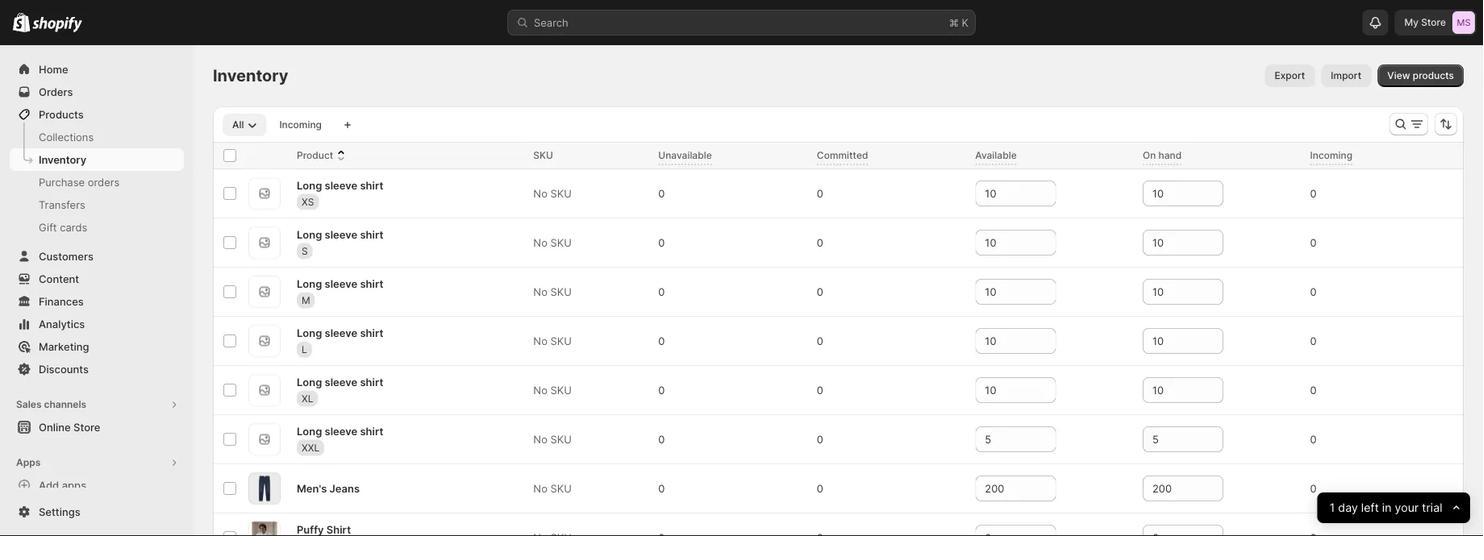 Task type: describe. For each thing, give the bounding box(es) containing it.
1 day left in your trial button
[[1318, 493, 1471, 524]]

no for long sleeve shirt xl
[[534, 384, 548, 397]]

purchase orders link
[[10, 171, 184, 194]]

long sleeve shirt xl
[[297, 376, 384, 404]]

home link
[[10, 58, 184, 81]]

long sleeve shirt xxl
[[297, 425, 384, 454]]

transfers
[[39, 199, 85, 211]]

long sleeve shirt l
[[297, 327, 384, 355]]

1 day left in your trial
[[1331, 501, 1443, 515]]

products link
[[10, 103, 184, 126]]

long for long sleeve shirt xs
[[297, 179, 322, 191]]

no for long sleeve shirt m
[[534, 286, 548, 298]]

sleeve for long sleeve shirt xxl
[[325, 425, 358, 438]]

channels
[[44, 399, 86, 411]]

orders link
[[10, 81, 184, 103]]

unavailable
[[659, 150, 712, 161]]

collections link
[[10, 126, 184, 148]]

sleeve for long sleeve shirt m
[[325, 277, 358, 290]]

discounts link
[[10, 358, 184, 381]]

men's jeans link
[[297, 481, 360, 497]]

view
[[1388, 70, 1411, 81]]

add
[[39, 479, 59, 492]]

long sleeve shirt link for long sleeve shirt s
[[297, 227, 384, 243]]

xl link
[[297, 391, 318, 407]]

import button
[[1322, 65, 1372, 87]]

long for long sleeve shirt s
[[297, 228, 322, 241]]

finances
[[39, 295, 84, 308]]

customers
[[39, 250, 94, 263]]

store for online store
[[73, 421, 100, 434]]

m
[[302, 294, 310, 306]]

shirt for long sleeve shirt xxl
[[360, 425, 384, 438]]

apps button
[[10, 452, 184, 474]]

long sleeve shirt s
[[297, 228, 384, 257]]

sku for long sleeve shirt xl
[[551, 384, 572, 397]]

⌘
[[950, 16, 959, 29]]

gift
[[39, 221, 57, 234]]

available
[[976, 150, 1017, 161]]

settings
[[39, 506, 80, 518]]

shirt for long sleeve shirt s
[[360, 228, 384, 241]]

on hand
[[1143, 150, 1182, 161]]

hand
[[1159, 150, 1182, 161]]

long for long sleeve shirt xl
[[297, 376, 322, 388]]

analytics link
[[10, 313, 184, 336]]

shirt for long sleeve shirt l
[[360, 327, 384, 339]]

left
[[1362, 501, 1380, 515]]

no sku for long sleeve shirt s
[[534, 236, 572, 249]]

committed button
[[817, 148, 885, 164]]

content
[[39, 273, 79, 285]]

men's jeans
[[297, 483, 360, 495]]

online store
[[39, 421, 100, 434]]

your
[[1396, 501, 1420, 515]]

sku for long sleeve shirt m
[[551, 286, 572, 298]]

100% rayon / white / sizes image
[[252, 522, 277, 537]]

l link
[[297, 342, 312, 358]]

trial
[[1423, 501, 1443, 515]]

0 vertical spatial inventory
[[213, 66, 289, 86]]

all
[[232, 119, 244, 131]]

shirt
[[327, 523, 351, 536]]

online store button
[[0, 416, 194, 439]]

1 vertical spatial inventory
[[39, 153, 86, 166]]

sku for long sleeve shirt l
[[551, 335, 572, 347]]

sales channels button
[[10, 394, 184, 416]]

product
[[297, 150, 333, 161]]

search
[[534, 16, 569, 29]]

no sku for long sleeve shirt xxl
[[534, 433, 572, 446]]

finances link
[[10, 290, 184, 313]]

incoming button
[[1311, 148, 1369, 164]]

puffy
[[297, 523, 324, 536]]

k
[[962, 16, 969, 29]]

gift cards link
[[10, 216, 184, 239]]

puffy shirt
[[297, 523, 351, 536]]

marketing link
[[10, 336, 184, 358]]

no for long sleeve shirt l
[[534, 335, 548, 347]]

inventory link
[[10, 148, 184, 171]]

no sku for long sleeve shirt m
[[534, 286, 572, 298]]

sleeve for long sleeve shirt l
[[325, 327, 358, 339]]

on
[[1143, 150, 1157, 161]]

long sleeve shirt link for long sleeve shirt l
[[297, 325, 384, 341]]

sleeve for long sleeve shirt xs
[[325, 179, 358, 191]]

discounts
[[39, 363, 89, 376]]

tab list containing all
[[219, 113, 335, 136]]

settings link
[[10, 501, 184, 524]]

collections
[[39, 131, 94, 143]]

export
[[1275, 70, 1306, 81]]

sku for long sleeve shirt s
[[551, 236, 572, 249]]



Task type: locate. For each thing, give the bounding box(es) containing it.
long for long sleeve shirt l
[[297, 327, 322, 339]]

0 vertical spatial incoming
[[279, 119, 322, 131]]

⌘ k
[[950, 16, 969, 29]]

sku inside button
[[534, 150, 553, 161]]

2 long from the top
[[297, 228, 322, 241]]

long sleeve shirt link for long sleeve shirt m
[[297, 276, 384, 292]]

shirt for long sleeve shirt m
[[360, 277, 384, 290]]

6 long from the top
[[297, 425, 322, 438]]

1 no sku from the top
[[534, 187, 572, 200]]

store for my store
[[1422, 17, 1447, 28]]

2 long sleeve shirt link from the top
[[297, 227, 384, 243]]

customers link
[[10, 245, 184, 268]]

inventory up purchase
[[39, 153, 86, 166]]

products
[[1414, 70, 1455, 81]]

m link
[[297, 292, 315, 308]]

long sleeve shirt link up xl
[[297, 374, 384, 390]]

sleeve inside the long sleeve shirt s
[[325, 228, 358, 241]]

sleeve down long sleeve shirt xs
[[325, 228, 358, 241]]

long inside long sleeve shirt xxl
[[297, 425, 322, 438]]

sleeve down the long sleeve shirt s
[[325, 277, 358, 290]]

add apps button
[[10, 474, 184, 497]]

xl
[[302, 393, 313, 404]]

1 no from the top
[[534, 187, 548, 200]]

no sku for long sleeve shirt xl
[[534, 384, 572, 397]]

4 long sleeve shirt link from the top
[[297, 325, 384, 341]]

2 no from the top
[[534, 236, 548, 249]]

shirt down long sleeve shirt xs
[[360, 228, 384, 241]]

add apps
[[39, 479, 86, 492]]

online
[[39, 421, 71, 434]]

long
[[297, 179, 322, 191], [297, 228, 322, 241], [297, 277, 322, 290], [297, 327, 322, 339], [297, 376, 322, 388], [297, 425, 322, 438]]

content link
[[10, 268, 184, 290]]

3 no sku from the top
[[534, 286, 572, 298]]

1 sleeve from the top
[[325, 179, 358, 191]]

men's
[[297, 483, 327, 495]]

inventory
[[213, 66, 289, 86], [39, 153, 86, 166]]

no for long sleeve shirt s
[[534, 236, 548, 249]]

shirt inside long sleeve shirt xs
[[360, 179, 384, 191]]

1 vertical spatial incoming
[[1311, 150, 1353, 161]]

shirt down the long sleeve shirt s
[[360, 277, 384, 290]]

shirt inside long sleeve shirt xxl
[[360, 425, 384, 438]]

0 button
[[652, 182, 688, 205], [811, 182, 846, 205], [1304, 182, 1340, 205], [652, 232, 688, 254], [811, 232, 846, 254], [1304, 232, 1340, 254], [652, 281, 688, 303], [811, 281, 846, 303], [1304, 281, 1340, 303], [652, 330, 688, 353], [811, 330, 846, 353], [1304, 330, 1340, 353], [652, 379, 688, 402], [811, 379, 846, 402], [1304, 379, 1340, 402], [652, 428, 688, 451], [811, 428, 846, 451], [1304, 428, 1340, 451], [652, 478, 688, 500], [811, 478, 846, 500], [1304, 478, 1340, 500]]

6 shirt from the top
[[360, 425, 384, 438]]

xxl
[[302, 442, 320, 454]]

long up xl
[[297, 376, 322, 388]]

1
[[1331, 501, 1336, 515]]

l
[[302, 344, 307, 355]]

1 vertical spatial store
[[73, 421, 100, 434]]

6 no sku from the top
[[534, 433, 572, 446]]

shirt inside long sleeve shirt m
[[360, 277, 384, 290]]

sku for long sleeve shirt xs
[[551, 187, 572, 200]]

1 shirt from the top
[[360, 179, 384, 191]]

5 long from the top
[[297, 376, 322, 388]]

my
[[1405, 17, 1419, 28]]

long inside "long sleeve shirt xl"
[[297, 376, 322, 388]]

xs
[[302, 196, 314, 208]]

shirt for long sleeve shirt xl
[[360, 376, 384, 388]]

0 horizontal spatial incoming
[[279, 119, 322, 131]]

2 shirt from the top
[[360, 228, 384, 241]]

unavailable button
[[659, 148, 728, 164]]

long up the xs
[[297, 179, 322, 191]]

store right my
[[1422, 17, 1447, 28]]

incoming link
[[270, 114, 332, 136]]

0 horizontal spatial shopify image
[[13, 13, 30, 32]]

sleeve down long sleeve shirt m
[[325, 327, 358, 339]]

long sleeve shirt link up "m"
[[297, 276, 384, 292]]

long up "m"
[[297, 277, 322, 290]]

6 no from the top
[[534, 433, 548, 446]]

xs link
[[297, 194, 319, 210]]

2 no sku from the top
[[534, 236, 572, 249]]

sales
[[16, 399, 42, 411]]

long inside long sleeve shirt m
[[297, 277, 322, 290]]

long inside long sleeve shirt xs
[[297, 179, 322, 191]]

orders
[[39, 86, 73, 98]]

import
[[1332, 70, 1362, 81]]

0 horizontal spatial inventory
[[39, 153, 86, 166]]

4 no from the top
[[534, 335, 548, 347]]

my store image
[[1453, 11, 1476, 34]]

long sleeve shirt link
[[297, 177, 384, 193], [297, 227, 384, 243], [297, 276, 384, 292], [297, 325, 384, 341], [297, 374, 384, 390], [297, 423, 384, 440]]

incoming
[[279, 119, 322, 131], [1311, 150, 1353, 161]]

store down sales channels "button"
[[73, 421, 100, 434]]

all button
[[223, 114, 267, 136]]

xxl link
[[297, 440, 325, 456]]

long inside the long sleeve shirt s
[[297, 228, 322, 241]]

sleeve for long sleeve shirt s
[[325, 228, 358, 241]]

1 long from the top
[[297, 179, 322, 191]]

sleeve down product "button"
[[325, 179, 358, 191]]

jeans
[[330, 483, 360, 495]]

committed
[[817, 150, 869, 161]]

5 shirt from the top
[[360, 376, 384, 388]]

4 sleeve from the top
[[325, 327, 358, 339]]

transfers link
[[10, 194, 184, 216]]

1 horizontal spatial shopify image
[[32, 17, 82, 33]]

online store link
[[10, 416, 184, 439]]

sleeve down long sleeve shirt l
[[325, 376, 358, 388]]

marketing
[[39, 341, 89, 353]]

store inside button
[[73, 421, 100, 434]]

s
[[302, 245, 308, 257]]

long inside long sleeve shirt l
[[297, 327, 322, 339]]

sleeve inside long sleeve shirt xs
[[325, 179, 358, 191]]

shirt up the long sleeve shirt s
[[360, 179, 384, 191]]

sleeve inside long sleeve shirt xxl
[[325, 425, 358, 438]]

shirt inside "long sleeve shirt xl"
[[360, 376, 384, 388]]

shirt down "long sleeve shirt xl"
[[360, 425, 384, 438]]

available button
[[976, 148, 1033, 164]]

no sku
[[534, 187, 572, 200], [534, 236, 572, 249], [534, 286, 572, 298], [534, 335, 572, 347], [534, 384, 572, 397], [534, 433, 572, 446], [534, 483, 572, 495]]

view products
[[1388, 70, 1455, 81]]

3 no from the top
[[534, 286, 548, 298]]

no sku for long sleeve shirt l
[[534, 335, 572, 347]]

7 no sku from the top
[[534, 483, 572, 495]]

long sleeve shirt link up l
[[297, 325, 384, 341]]

1 horizontal spatial incoming
[[1311, 150, 1353, 161]]

shirt inside long sleeve shirt l
[[360, 327, 384, 339]]

home
[[39, 63, 68, 75]]

sku for long sleeve shirt xxl
[[551, 433, 572, 446]]

incoming for incoming button
[[1311, 150, 1353, 161]]

s link
[[297, 243, 313, 259]]

long sleeve shirt link for long sleeve shirt xs
[[297, 177, 384, 193]]

5 no sku from the top
[[534, 384, 572, 397]]

3 long sleeve shirt link from the top
[[297, 276, 384, 292]]

no sku for long sleeve shirt xs
[[534, 187, 572, 200]]

cards
[[60, 221, 87, 234]]

shirt
[[360, 179, 384, 191], [360, 228, 384, 241], [360, 277, 384, 290], [360, 327, 384, 339], [360, 376, 384, 388], [360, 425, 384, 438]]

long sleeve shirt xs
[[297, 179, 384, 208]]

5 long sleeve shirt link from the top
[[297, 374, 384, 390]]

4 long from the top
[[297, 327, 322, 339]]

0
[[659, 187, 665, 200], [817, 187, 824, 200], [1311, 187, 1317, 200], [659, 236, 665, 249], [817, 236, 824, 249], [1311, 236, 1317, 249], [659, 286, 665, 298], [817, 286, 824, 298], [1311, 286, 1317, 298], [659, 335, 665, 347], [817, 335, 824, 347], [1311, 335, 1317, 347], [659, 384, 665, 397], [817, 384, 824, 397], [1311, 384, 1317, 397], [659, 433, 665, 446], [817, 433, 824, 446], [1311, 433, 1317, 446], [659, 483, 665, 495], [817, 483, 824, 495], [1311, 483, 1317, 495]]

inventory up all dropdown button
[[213, 66, 289, 86]]

long sleeve shirt m
[[297, 277, 384, 306]]

no for long sleeve shirt xs
[[534, 187, 548, 200]]

4 shirt from the top
[[360, 327, 384, 339]]

long sleeve shirt link down product "button"
[[297, 177, 384, 193]]

gift cards
[[39, 221, 87, 234]]

long sleeve shirt link up xxl
[[297, 423, 384, 440]]

4 no sku from the top
[[534, 335, 572, 347]]

sales channels
[[16, 399, 86, 411]]

long for long sleeve shirt xxl
[[297, 425, 322, 438]]

export button
[[1266, 65, 1316, 87]]

7 no from the top
[[534, 483, 548, 495]]

sleeve for long sleeve shirt xl
[[325, 376, 358, 388]]

tab list
[[219, 113, 335, 136]]

analytics
[[39, 318, 85, 330]]

puffy shirt link
[[297, 522, 351, 537]]

1 horizontal spatial inventory
[[213, 66, 289, 86]]

incoming inside button
[[1311, 150, 1353, 161]]

product button
[[297, 148, 350, 164]]

long sleeve shirt link for long sleeve shirt xl
[[297, 374, 384, 390]]

1 long sleeve shirt link from the top
[[297, 177, 384, 193]]

apps
[[62, 479, 86, 492]]

shirt inside the long sleeve shirt s
[[360, 228, 384, 241]]

5 no from the top
[[534, 384, 548, 397]]

sleeve inside "long sleeve shirt xl"
[[325, 376, 358, 388]]

shirt down long sleeve shirt m
[[360, 327, 384, 339]]

long up xxl
[[297, 425, 322, 438]]

0 horizontal spatial store
[[73, 421, 100, 434]]

long up l
[[297, 327, 322, 339]]

in
[[1383, 501, 1393, 515]]

long sleeve shirt link for long sleeve shirt xxl
[[297, 423, 384, 440]]

3 shirt from the top
[[360, 277, 384, 290]]

0 vertical spatial store
[[1422, 17, 1447, 28]]

no
[[534, 187, 548, 200], [534, 236, 548, 249], [534, 286, 548, 298], [534, 335, 548, 347], [534, 384, 548, 397], [534, 433, 548, 446], [534, 483, 548, 495]]

sleeve inside long sleeve shirt m
[[325, 277, 358, 290]]

3 long from the top
[[297, 277, 322, 290]]

sku
[[534, 150, 553, 161], [551, 187, 572, 200], [551, 236, 572, 249], [551, 286, 572, 298], [551, 335, 572, 347], [551, 384, 572, 397], [551, 433, 572, 446], [551, 483, 572, 495]]

5 sleeve from the top
[[325, 376, 358, 388]]

shirt down long sleeve shirt l
[[360, 376, 384, 388]]

1 horizontal spatial store
[[1422, 17, 1447, 28]]

no for long sleeve shirt xxl
[[534, 433, 548, 446]]

purchase orders
[[39, 176, 120, 188]]

6 sleeve from the top
[[325, 425, 358, 438]]

orders
[[88, 176, 120, 188]]

on hand button
[[1143, 148, 1198, 164]]

long up s
[[297, 228, 322, 241]]

apps
[[16, 457, 41, 469]]

sleeve down "long sleeve shirt xl"
[[325, 425, 358, 438]]

long for long sleeve shirt m
[[297, 277, 322, 290]]

day
[[1339, 501, 1359, 515]]

incoming for incoming link
[[279, 119, 322, 131]]

purchase
[[39, 176, 85, 188]]

long sleeve shirt link up s
[[297, 227, 384, 243]]

sleeve inside long sleeve shirt l
[[325, 327, 358, 339]]

men's jeans image
[[249, 473, 281, 505]]

2 sleeve from the top
[[325, 228, 358, 241]]

6 long sleeve shirt link from the top
[[297, 423, 384, 440]]

my store
[[1405, 17, 1447, 28]]

products
[[39, 108, 84, 121]]

shirt for long sleeve shirt xs
[[360, 179, 384, 191]]

3 sleeve from the top
[[325, 277, 358, 290]]

None number field
[[976, 181, 1032, 207], [1143, 181, 1200, 207], [976, 230, 1032, 256], [1143, 230, 1200, 256], [976, 279, 1032, 305], [1143, 279, 1200, 305], [976, 328, 1032, 354], [1143, 328, 1200, 354], [976, 378, 1032, 403], [1143, 378, 1200, 403], [976, 427, 1032, 453], [1143, 427, 1200, 453], [976, 476, 1032, 502], [1143, 476, 1200, 502], [976, 525, 1032, 537], [1143, 525, 1200, 537], [976, 181, 1032, 207], [1143, 181, 1200, 207], [976, 230, 1032, 256], [1143, 230, 1200, 256], [976, 279, 1032, 305], [1143, 279, 1200, 305], [976, 328, 1032, 354], [1143, 328, 1200, 354], [976, 378, 1032, 403], [1143, 378, 1200, 403], [976, 427, 1032, 453], [1143, 427, 1200, 453], [976, 476, 1032, 502], [1143, 476, 1200, 502], [976, 525, 1032, 537], [1143, 525, 1200, 537]]

shopify image
[[13, 13, 30, 32], [32, 17, 82, 33]]



Task type: vqa. For each thing, say whether or not it's contained in the screenshot.
'shirt' within the long sleeve shirt xl
yes



